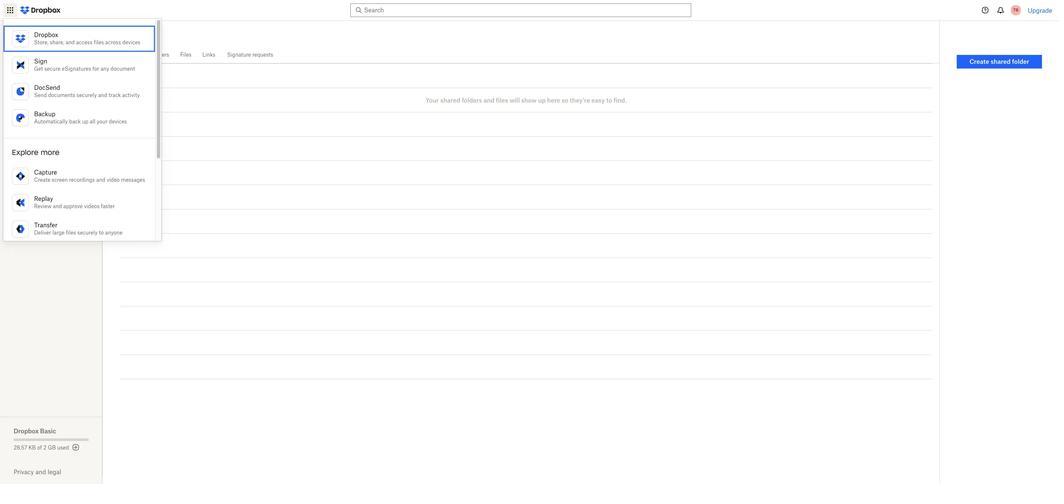 Task type: describe. For each thing, give the bounding box(es) containing it.
privacy and legal
[[14, 469, 61, 476]]

photos
[[14, 48, 36, 57]]

share,
[[50, 39, 64, 46]]

video
[[107, 177, 120, 183]]

create inside button
[[970, 58, 990, 65]]

large
[[52, 230, 65, 236]]

kb
[[28, 445, 36, 452]]

faster
[[101, 203, 115, 210]]

tab list containing recents
[[120, 46, 940, 64]]

docsend
[[34, 84, 60, 91]]

more
[[41, 148, 60, 157]]

recents link
[[120, 46, 141, 62]]

folders
[[462, 97, 482, 104]]

anyone
[[105, 230, 123, 236]]

and inside docsend send documents securely and track activity
[[98, 92, 107, 99]]

dropbox store, share, and access files across devices
[[34, 31, 140, 46]]

deleted files
[[14, 116, 54, 125]]

of
[[37, 445, 42, 452]]

devices inside dropbox store, share, and access files across devices
[[122, 39, 140, 46]]

28.57
[[14, 445, 27, 452]]

up inside the backup automatically back up all your devices
[[82, 119, 88, 125]]

they're
[[570, 97, 590, 104]]

1 horizontal spatial to
[[607, 97, 613, 104]]

and inside dropbox store, share, and access files across devices
[[66, 39, 75, 46]]

backup automatically back up all your devices
[[34, 110, 127, 125]]

files
[[180, 52, 192, 58]]

0 vertical spatial up
[[538, 97, 546, 104]]

transfer deliver large files securely to anyone
[[34, 222, 123, 236]]

replay
[[34, 195, 53, 203]]

messages
[[121, 177, 145, 183]]

file
[[14, 99, 25, 108]]

and left legal
[[35, 469, 46, 476]]

deleted files link
[[14, 112, 89, 129]]

videos
[[84, 203, 100, 210]]

securely inside docsend send documents securely and track activity
[[77, 92, 97, 99]]

will
[[510, 97, 520, 104]]

deliver
[[34, 230, 51, 236]]

transfer
[[34, 222, 57, 229]]

signatures link
[[14, 61, 89, 78]]

dropbox basic
[[14, 428, 56, 435]]

folders
[[151, 52, 169, 58]]

capture create screen recordings and video messages
[[34, 169, 145, 183]]

all files link
[[14, 29, 102, 42]]

file requests link
[[14, 95, 89, 112]]

easy
[[592, 97, 605, 104]]

activity
[[122, 92, 140, 99]]

requests for signature requests
[[253, 52, 273, 58]]

sign get secure esignatures for any document
[[34, 58, 135, 72]]

dropbox for store,
[[34, 31, 58, 38]]

documents
[[48, 92, 75, 99]]

files inside transfer deliver large files securely to anyone
[[66, 230, 76, 236]]

create shared folder
[[970, 58, 1030, 65]]

esignatures
[[62, 66, 91, 72]]

review
[[34, 203, 52, 210]]

global header element
[[0, 0, 1060, 21]]

file requests
[[14, 99, 55, 108]]

shared for your
[[441, 97, 461, 104]]

replay review and approve videos faster
[[34, 195, 115, 210]]

and right folders
[[484, 97, 495, 104]]

legal
[[48, 469, 61, 476]]

upgrade link
[[1029, 7, 1053, 14]]

shared link
[[14, 78, 89, 95]]

upgrade
[[1029, 7, 1053, 14]]

docsend send documents securely and track activity
[[34, 84, 140, 99]]

dropbox logo - go to the homepage image
[[17, 3, 64, 17]]

signature
[[227, 52, 251, 58]]

your shared folders and files will show up here so they're easy to find.
[[426, 97, 627, 104]]

2
[[43, 445, 46, 452]]

access
[[76, 39, 93, 46]]

any
[[101, 66, 109, 72]]

store,
[[34, 39, 49, 46]]

used
[[57, 445, 69, 452]]

to inside transfer deliver large files securely to anyone
[[99, 230, 104, 236]]

28.57 kb of 2 gb used
[[14, 445, 69, 452]]

all
[[90, 119, 95, 125]]

show
[[522, 97, 537, 104]]

folder
[[1013, 58, 1030, 65]]



Task type: locate. For each thing, give the bounding box(es) containing it.
automatically
[[34, 119, 68, 125]]

shared for create
[[991, 58, 1011, 65]]

create down capture
[[34, 177, 50, 183]]

recordings
[[69, 177, 95, 183]]

privacy and legal link
[[14, 469, 102, 476]]

here
[[547, 97, 561, 104]]

files left across
[[94, 39, 104, 46]]

1 vertical spatial up
[[82, 119, 88, 125]]

create shared folder button
[[957, 55, 1043, 69]]

links link
[[202, 46, 216, 62]]

create inside capture create screen recordings and video messages
[[34, 177, 50, 183]]

all files
[[14, 31, 38, 40]]

shared up send
[[14, 82, 37, 91]]

so
[[562, 97, 569, 104]]

shared inside button
[[991, 58, 1011, 65]]

files down file requests link
[[41, 116, 54, 125]]

files inside dropbox store, share, and access files across devices
[[94, 39, 104, 46]]

1 vertical spatial shared
[[14, 82, 37, 91]]

0 vertical spatial shared
[[991, 58, 1011, 65]]

0 horizontal spatial create
[[34, 177, 50, 183]]

explore more
[[12, 148, 60, 157]]

dropbox
[[34, 31, 58, 38], [14, 428, 39, 435]]

files link
[[180, 46, 192, 62]]

and right review
[[53, 203, 62, 210]]

up left "here"
[[538, 97, 546, 104]]

signature requests
[[227, 52, 273, 58]]

your
[[426, 97, 439, 104]]

shared right your
[[441, 97, 461, 104]]

1 vertical spatial devices
[[109, 119, 127, 125]]

screen
[[52, 177, 68, 183]]

shared left folder
[[991, 58, 1011, 65]]

for
[[93, 66, 99, 72]]

0 vertical spatial to
[[607, 97, 613, 104]]

and right share, on the left of page
[[66, 39, 75, 46]]

get more space image
[[71, 443, 81, 453]]

backup
[[34, 110, 55, 118]]

and left the video
[[96, 177, 105, 183]]

1 horizontal spatial requests
[[253, 52, 273, 58]]

gb
[[48, 445, 56, 452]]

photos link
[[14, 44, 89, 61]]

to left the "find."
[[607, 97, 613, 104]]

securely
[[77, 92, 97, 99], [77, 230, 98, 236]]

0 vertical spatial create
[[970, 58, 990, 65]]

dropbox up store, on the top of the page
[[34, 31, 58, 38]]

shared
[[120, 28, 155, 40], [14, 82, 37, 91]]

0 horizontal spatial requests
[[27, 99, 55, 108]]

deleted
[[14, 116, 39, 125]]

across
[[105, 39, 121, 46]]

create left folder
[[970, 58, 990, 65]]

secure
[[44, 66, 60, 72]]

1 vertical spatial securely
[[77, 230, 98, 236]]

explore
[[12, 148, 39, 157]]

devices right your
[[109, 119, 127, 125]]

up
[[538, 97, 546, 104], [82, 119, 88, 125]]

create
[[970, 58, 990, 65], [34, 177, 50, 183]]

0 horizontal spatial to
[[99, 230, 104, 236]]

links
[[202, 52, 216, 58]]

0 vertical spatial requests
[[253, 52, 273, 58]]

track
[[109, 92, 121, 99]]

0 horizontal spatial shared
[[441, 97, 461, 104]]

send
[[34, 92, 47, 99]]

dropbox up 28.57
[[14, 428, 39, 435]]

files
[[24, 31, 38, 40], [94, 39, 104, 46], [496, 97, 508, 104], [41, 116, 54, 125], [66, 230, 76, 236]]

securely left anyone
[[77, 230, 98, 236]]

approve
[[63, 203, 83, 210]]

shared
[[991, 58, 1011, 65], [441, 97, 461, 104]]

and left track
[[98, 92, 107, 99]]

devices
[[122, 39, 140, 46], [109, 119, 127, 125]]

and inside capture create screen recordings and video messages
[[96, 177, 105, 183]]

0 vertical spatial devices
[[122, 39, 140, 46]]

1 horizontal spatial up
[[538, 97, 546, 104]]

up left all
[[82, 119, 88, 125]]

signature requests link
[[226, 46, 275, 62]]

securely inside transfer deliver large files securely to anyone
[[77, 230, 98, 236]]

get
[[34, 66, 43, 72]]

capture
[[34, 169, 57, 176]]

all
[[14, 31, 22, 40]]

securely up the backup automatically back up all your devices
[[77, 92, 97, 99]]

1 vertical spatial create
[[34, 177, 50, 183]]

sign
[[34, 58, 47, 65]]

to
[[607, 97, 613, 104], [99, 230, 104, 236]]

signatures
[[14, 65, 49, 74]]

files right all
[[24, 31, 38, 40]]

basic
[[40, 428, 56, 435]]

1 vertical spatial shared
[[441, 97, 461, 104]]

files right large
[[66, 230, 76, 236]]

requests inside "tab list"
[[253, 52, 273, 58]]

find.
[[614, 97, 627, 104]]

back
[[69, 119, 81, 125]]

1 horizontal spatial shared
[[120, 28, 155, 40]]

1 horizontal spatial create
[[970, 58, 990, 65]]

and inside the replay review and approve videos faster
[[53, 203, 62, 210]]

recents
[[120, 52, 140, 58]]

requests down send
[[27, 99, 55, 108]]

0 horizontal spatial up
[[82, 119, 88, 125]]

privacy
[[14, 469, 34, 476]]

1 vertical spatial dropbox
[[14, 428, 39, 435]]

folders link
[[151, 46, 170, 62]]

devices up the recents link
[[122, 39, 140, 46]]

tab list
[[120, 46, 940, 64]]

1 vertical spatial to
[[99, 230, 104, 236]]

0 vertical spatial shared
[[120, 28, 155, 40]]

dropbox for basic
[[14, 428, 39, 435]]

requests for file requests
[[27, 99, 55, 108]]

0 vertical spatial securely
[[77, 92, 97, 99]]

0 horizontal spatial shared
[[14, 82, 37, 91]]

1 horizontal spatial shared
[[991, 58, 1011, 65]]

your
[[97, 119, 108, 125]]

devices inside the backup automatically back up all your devices
[[109, 119, 127, 125]]

files left will
[[496, 97, 508, 104]]

to left anyone
[[99, 230, 104, 236]]

requests right signature
[[253, 52, 273, 58]]

shared up the recents link
[[120, 28, 155, 40]]

document
[[111, 66, 135, 72]]

1 vertical spatial requests
[[27, 99, 55, 108]]

dropbox inside dropbox store, share, and access files across devices
[[34, 31, 58, 38]]

0 vertical spatial dropbox
[[34, 31, 58, 38]]



Task type: vqa. For each thing, say whether or not it's contained in the screenshot.
SIGNATURES list item in the top of the page
no



